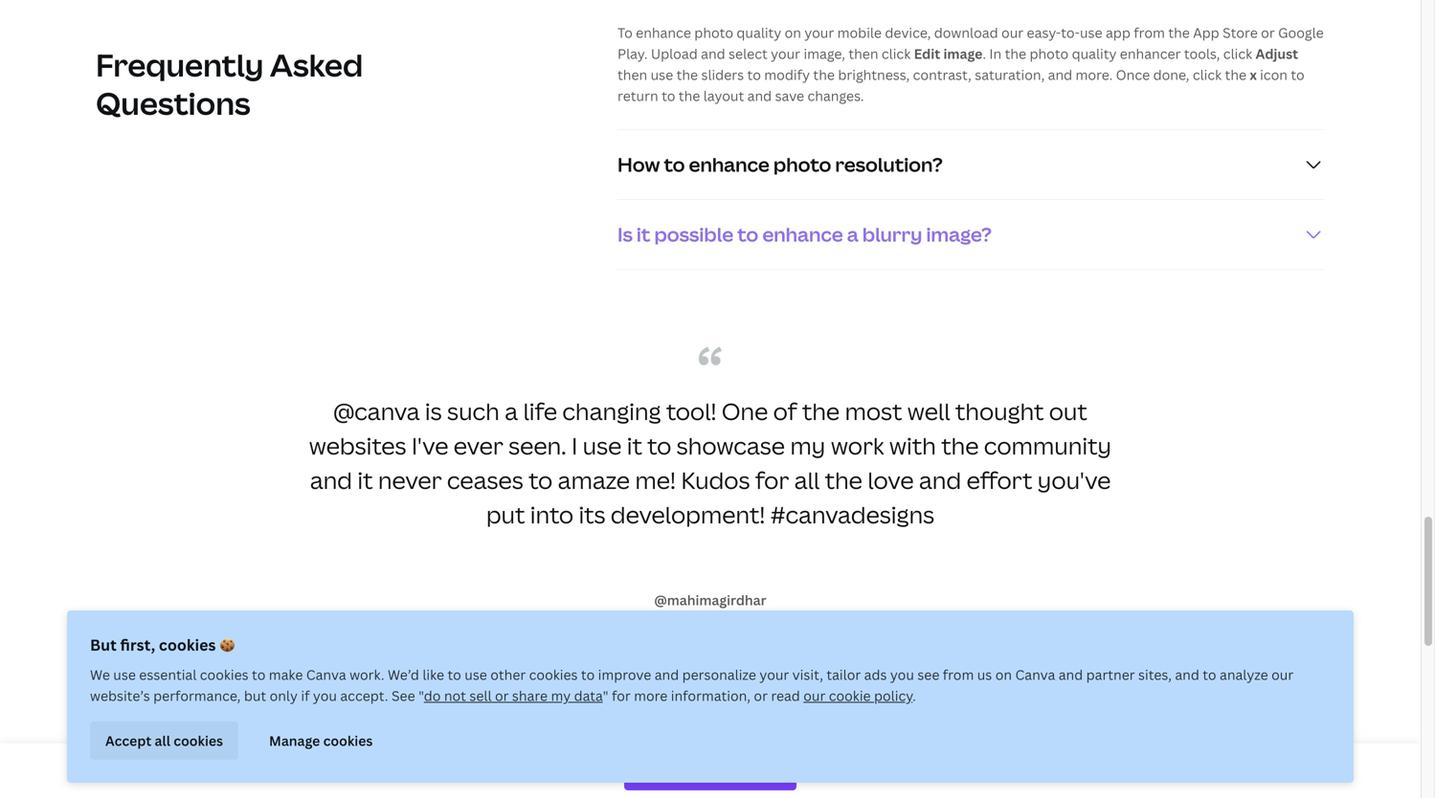 Task type: locate. For each thing, give the bounding box(es) containing it.
your up image,
[[805, 23, 834, 42]]

our
[[1002, 23, 1024, 42], [1272, 666, 1294, 684], [804, 687, 826, 705]]

0 horizontal spatial my
[[551, 687, 571, 705]]

changing
[[562, 396, 661, 427]]

from inside to enhance photo quality on your mobile device, download our easy-to-use app from the app store or google play. upload and select your image, then click
[[1134, 23, 1165, 42]]

possible
[[655, 221, 734, 247]]

1 vertical spatial quality
[[1072, 44, 1117, 63]]

to down the select
[[747, 65, 761, 84]]

0 horizontal spatial for
[[612, 687, 631, 705]]

" right see
[[419, 687, 424, 705]]

2 horizontal spatial click
[[1224, 44, 1253, 63]]

0 vertical spatial quality
[[737, 23, 782, 42]]

my inside @canva is such a life changing tool! one of the most well thought out websites i've ever seen. i use it to showcase my work with the community and it never ceases to amaze me! kudos for all the love and effort you've put into its development! #canvadesigns
[[790, 430, 826, 461]]

enhance down how to enhance photo resolution?
[[763, 221, 843, 247]]

edit
[[914, 44, 941, 63]]

to up me!
[[647, 430, 672, 461]]

to down seen.
[[529, 465, 553, 496]]

to right "possible"
[[738, 221, 759, 247]]

image?
[[926, 221, 992, 247]]

use right i
[[583, 430, 622, 461]]

. right cookie
[[913, 687, 916, 705]]

1 vertical spatial for
[[612, 687, 631, 705]]

. inside the edit image . in the photo quality enhancer tools, click adjust then use the sliders to modify the brightness, contrast, saturation, and more. once done, click the x
[[983, 44, 986, 63]]

for down 'showcase'
[[755, 465, 789, 496]]

1 vertical spatial a
[[505, 396, 518, 427]]

us
[[977, 666, 992, 684]]

the inside icon to return to the layout and save changes.
[[679, 87, 700, 105]]

1 horizontal spatial for
[[755, 465, 789, 496]]

for inside @canva is such a life changing tool! one of the most well thought out websites i've ever seen. i use it to showcase my work with the community and it never ceases to amaze me! kudos for all the love and effort you've put into its development! #canvadesigns
[[755, 465, 789, 496]]

0 horizontal spatial quality
[[737, 23, 782, 42]]

0 horizontal spatial photo
[[695, 23, 734, 42]]

0 vertical spatial then
[[849, 44, 879, 63]]

sell
[[470, 687, 492, 705]]

the
[[1169, 23, 1190, 42], [1005, 44, 1027, 63], [677, 65, 698, 84], [813, 65, 835, 84], [1225, 65, 1247, 84], [679, 87, 700, 105], [802, 396, 840, 427], [941, 430, 979, 461], [825, 465, 863, 496]]

or up adjust
[[1261, 23, 1275, 42]]

quality
[[737, 23, 782, 42], [1072, 44, 1117, 63]]

to left analyze
[[1203, 666, 1217, 684]]

click down tools,
[[1193, 65, 1222, 84]]

ceases
[[447, 465, 524, 496]]

enhance down layout on the top
[[689, 151, 770, 178]]

use left the app
[[1080, 23, 1103, 42]]

you
[[890, 666, 914, 684], [313, 687, 337, 705]]

0 vertical spatial .
[[983, 44, 986, 63]]

quality inside the edit image . in the photo quality enhancer tools, click adjust then use the sliders to modify the brightness, contrast, saturation, and more. once done, click the x
[[1072, 44, 1117, 63]]

photo down save
[[774, 151, 831, 178]]

icon
[[1260, 65, 1288, 84]]

amaze
[[558, 465, 630, 496]]

improve
[[598, 666, 651, 684]]

put
[[486, 499, 525, 530]]

1 vertical spatial on
[[996, 666, 1012, 684]]

it
[[637, 221, 651, 247], [627, 430, 642, 461], [358, 465, 373, 496]]

frequently asked questions
[[96, 44, 363, 124]]

0 horizontal spatial a
[[505, 396, 518, 427]]

on right us
[[996, 666, 1012, 684]]

use up 'website's'
[[113, 666, 136, 684]]

and
[[701, 44, 726, 63], [1048, 65, 1073, 84], [748, 87, 772, 105], [310, 465, 352, 496], [919, 465, 962, 496], [655, 666, 679, 684], [1059, 666, 1083, 684], [1175, 666, 1200, 684]]

it down 'websites' at bottom
[[358, 465, 373, 496]]

1 horizontal spatial photo
[[774, 151, 831, 178]]

accept all cookies
[[105, 732, 223, 750]]

0 horizontal spatial "
[[419, 687, 424, 705]]

0 vertical spatial you
[[890, 666, 914, 684]]

2 canva from the left
[[1016, 666, 1056, 684]]

2 vertical spatial our
[[804, 687, 826, 705]]

your up modify
[[771, 44, 801, 63]]

2 vertical spatial your
[[760, 666, 789, 684]]

if
[[301, 687, 310, 705]]

my left 'data'
[[551, 687, 571, 705]]

0 vertical spatial my
[[790, 430, 826, 461]]

1 vertical spatial then
[[618, 65, 648, 84]]

1 canva from the left
[[306, 666, 346, 684]]

cookies down performance,
[[174, 732, 223, 750]]

my down "of"
[[790, 430, 826, 461]]

on up modify
[[785, 23, 801, 42]]

how to enhance photo resolution?
[[618, 151, 943, 178]]

1 vertical spatial from
[[943, 666, 974, 684]]

0 vertical spatial a
[[847, 221, 859, 247]]

all inside @canva is such a life changing tool! one of the most well thought out websites i've ever seen. i use it to showcase my work with the community and it never ceases to amaze me! kudos for all the love and effort you've put into its development! #canvadesigns
[[794, 465, 820, 496]]

0 horizontal spatial you
[[313, 687, 337, 705]]

1 vertical spatial our
[[1272, 666, 1294, 684]]

from inside we use essential cookies to make canva work. we'd like to use other cookies to improve and personalize your visit, tailor ads you see from us on canva and partner sites, and to analyze our website's performance, but only if you accept. see "
[[943, 666, 974, 684]]

the up #canvadesigns at the bottom of page
[[825, 465, 863, 496]]

quality up more.
[[1072, 44, 1117, 63]]

photo up the select
[[695, 23, 734, 42]]

enhance up 'upload'
[[636, 23, 691, 42]]

make
[[269, 666, 303, 684]]

how to enhance photo resolution? button
[[618, 130, 1325, 199]]

1 horizontal spatial a
[[847, 221, 859, 247]]

0 horizontal spatial then
[[618, 65, 648, 84]]

first,
[[120, 635, 155, 655]]

0 vertical spatial enhance
[[636, 23, 691, 42]]

for
[[755, 465, 789, 496], [612, 687, 631, 705]]

or left 'read'
[[754, 687, 768, 705]]

but first, cookies 🍪
[[90, 635, 235, 655]]

on inside to enhance photo quality on your mobile device, download our easy-to-use app from the app store or google play. upload and select your image, then click
[[785, 23, 801, 42]]

never
[[378, 465, 442, 496]]

0 horizontal spatial click
[[882, 44, 911, 63]]

photo inside dropdown button
[[774, 151, 831, 178]]

0 horizontal spatial our
[[804, 687, 826, 705]]

0 vertical spatial from
[[1134, 23, 1165, 42]]

cookie
[[829, 687, 871, 705]]

and right sites,
[[1175, 666, 1200, 684]]

brightness,
[[838, 65, 910, 84]]

1 horizontal spatial then
[[849, 44, 879, 63]]

and up the sliders
[[701, 44, 726, 63]]

the inside to enhance photo quality on your mobile device, download our easy-to-use app from the app store or google play. upload and select your image, then click
[[1169, 23, 1190, 42]]

click down store
[[1224, 44, 1253, 63]]

and left save
[[748, 87, 772, 105]]

it right is
[[637, 221, 651, 247]]

its
[[579, 499, 606, 530]]

@canva is such a life changing tool! one of the most well thought out websites i've ever seen. i use it to showcase my work with the community and it never ceases to amaze me! kudos for all the love and effort you've put into its development! #canvadesigns
[[309, 396, 1112, 530]]

1 horizontal spatial canva
[[1016, 666, 1056, 684]]

is it possible to enhance a blurry image? button
[[618, 200, 1325, 269]]

a inside dropdown button
[[847, 221, 859, 247]]

canva up if
[[306, 666, 346, 684]]

0 vertical spatial our
[[1002, 23, 1024, 42]]

our right analyze
[[1272, 666, 1294, 684]]

click
[[882, 44, 911, 63], [1224, 44, 1253, 63], [1193, 65, 1222, 84]]

click inside to enhance photo quality on your mobile device, download our easy-to-use app from the app store or google play. upload and select your image, then click
[[882, 44, 911, 63]]

" down improve
[[603, 687, 609, 705]]

our up in
[[1002, 23, 1024, 42]]

share
[[512, 687, 548, 705]]

and left more.
[[1048, 65, 1073, 84]]

other
[[491, 666, 526, 684]]

it up me!
[[627, 430, 642, 461]]

@mahimagirdhar
[[654, 591, 767, 609]]

accept
[[105, 732, 151, 750]]

of
[[773, 396, 797, 427]]

one
[[722, 396, 768, 427]]

use inside the edit image . in the photo quality enhancer tools, click adjust then use the sliders to modify the brightness, contrast, saturation, and more. once done, click the x
[[651, 65, 673, 84]]

partner
[[1087, 666, 1135, 684]]

or right sell
[[495, 687, 509, 705]]

to
[[747, 65, 761, 84], [1291, 65, 1305, 84], [662, 87, 676, 105], [664, 151, 685, 178], [738, 221, 759, 247], [647, 430, 672, 461], [529, 465, 553, 496], [252, 666, 266, 684], [448, 666, 461, 684], [581, 666, 595, 684], [1203, 666, 1217, 684]]

the left app
[[1169, 23, 1190, 42]]

0 horizontal spatial on
[[785, 23, 801, 42]]

you right if
[[313, 687, 337, 705]]

1 vertical spatial all
[[155, 732, 170, 750]]

2 horizontal spatial or
[[1261, 23, 1275, 42]]

how
[[618, 151, 660, 178]]

quality up the select
[[737, 23, 782, 42]]

your up 'read'
[[760, 666, 789, 684]]

resolution?
[[835, 151, 943, 178]]

well
[[908, 396, 950, 427]]

me!
[[635, 465, 676, 496]]

0 vertical spatial on
[[785, 23, 801, 42]]

all right accept
[[155, 732, 170, 750]]

1 " from the left
[[419, 687, 424, 705]]

tailor
[[827, 666, 861, 684]]

seen.
[[509, 430, 566, 461]]

1 horizontal spatial .
[[983, 44, 986, 63]]

cookies up the share
[[529, 666, 578, 684]]

the down 'upload'
[[677, 65, 698, 84]]

0 horizontal spatial all
[[155, 732, 170, 750]]

0 horizontal spatial or
[[495, 687, 509, 705]]

1 horizontal spatial my
[[790, 430, 826, 461]]

manage
[[269, 732, 320, 750]]

or inside to enhance photo quality on your mobile device, download our easy-to-use app from the app store or google play. upload and select your image, then click
[[1261, 23, 1275, 42]]

from left us
[[943, 666, 974, 684]]

2 horizontal spatial photo
[[1030, 44, 1069, 63]]

0 vertical spatial all
[[794, 465, 820, 496]]

. left in
[[983, 44, 986, 63]]

0 vertical spatial for
[[755, 465, 789, 496]]

it inside dropdown button
[[637, 221, 651, 247]]

our inside we use essential cookies to make canva work. we'd like to use other cookies to improve and personalize your visit, tailor ads you see from us on canva and partner sites, and to analyze our website's performance, but only if you accept. see "
[[1272, 666, 1294, 684]]

0 vertical spatial photo
[[695, 23, 734, 42]]

life
[[523, 396, 557, 427]]

to-
[[1061, 23, 1080, 42]]

photo inside the edit image . in the photo quality enhancer tools, click adjust then use the sliders to modify the brightness, contrast, saturation, and more. once done, click the x
[[1030, 44, 1069, 63]]

not
[[444, 687, 466, 705]]

" inside we use essential cookies to make canva work. we'd like to use other cookies to improve and personalize your visit, tailor ads you see from us on canva and partner sites, and to analyze our website's performance, but only if you accept. see "
[[419, 687, 424, 705]]

for down improve
[[612, 687, 631, 705]]

1 horizontal spatial from
[[1134, 23, 1165, 42]]

you've
[[1038, 465, 1111, 496]]

do
[[424, 687, 441, 705]]

to up but
[[252, 666, 266, 684]]

you up policy
[[890, 666, 914, 684]]

our down the visit,
[[804, 687, 826, 705]]

a left blurry
[[847, 221, 859, 247]]

1 vertical spatial .
[[913, 687, 916, 705]]

to enhance photo quality on your mobile device, download our easy-to-use app from the app store or google play. upload and select your image, then click
[[618, 23, 1324, 63]]

click down "device,"
[[882, 44, 911, 63]]

2 horizontal spatial our
[[1272, 666, 1294, 684]]

use down 'upload'
[[651, 65, 673, 84]]

canva right us
[[1016, 666, 1056, 684]]

and down with
[[919, 465, 962, 496]]

1 horizontal spatial on
[[996, 666, 1012, 684]]

1 vertical spatial my
[[551, 687, 571, 705]]

download
[[934, 23, 998, 42]]

a inside @canva is such a life changing tool! one of the most well thought out websites i've ever seen. i use it to showcase my work with the community and it never ceases to amaze me! kudos for all the love and effort you've put into its development! #canvadesigns
[[505, 396, 518, 427]]

my
[[790, 430, 826, 461], [551, 687, 571, 705]]

a left life
[[505, 396, 518, 427]]

quality inside to enhance photo quality on your mobile device, download our easy-to-use app from the app store or google play. upload and select your image, then click
[[737, 23, 782, 42]]

on
[[785, 23, 801, 42], [996, 666, 1012, 684]]

manage cookies button
[[254, 722, 388, 760]]

0 horizontal spatial canva
[[306, 666, 346, 684]]

then down the play.
[[618, 65, 648, 84]]

is it possible to enhance a blurry image?
[[618, 221, 992, 247]]

do not sell or share my data " for more information, or read our cookie policy .
[[424, 687, 916, 705]]

0 vertical spatial it
[[637, 221, 651, 247]]

"
[[419, 687, 424, 705], [603, 687, 609, 705]]

2 vertical spatial photo
[[774, 151, 831, 178]]

and inside the edit image . in the photo quality enhancer tools, click adjust then use the sliders to modify the brightness, contrast, saturation, and more. once done, click the x
[[1048, 65, 1073, 84]]

1 horizontal spatial quality
[[1072, 44, 1117, 63]]

the left layout on the top
[[679, 87, 700, 105]]

2 vertical spatial it
[[358, 465, 373, 496]]

0 horizontal spatial .
[[913, 687, 916, 705]]

ever
[[454, 430, 503, 461]]

1 horizontal spatial you
[[890, 666, 914, 684]]

from up the enhancer
[[1134, 23, 1165, 42]]

the right in
[[1005, 44, 1027, 63]]

photo down the "easy-"
[[1030, 44, 1069, 63]]

photo
[[695, 23, 734, 42], [1030, 44, 1069, 63], [774, 151, 831, 178]]

into
[[530, 499, 574, 530]]

the right "of"
[[802, 396, 840, 427]]

image
[[944, 44, 983, 63]]

use inside @canva is such a life changing tool! one of the most well thought out websites i've ever seen. i use it to showcase my work with the community and it never ceases to amaze me! kudos for all the love and effort you've put into its development! #canvadesigns
[[583, 430, 622, 461]]

then down mobile
[[849, 44, 879, 63]]

photo inside to enhance photo quality on your mobile device, download our easy-to-use app from the app store or google play. upload and select your image, then click
[[695, 23, 734, 42]]

all up #canvadesigns at the bottom of page
[[794, 465, 820, 496]]

1 horizontal spatial "
[[603, 687, 609, 705]]

0 horizontal spatial from
[[943, 666, 974, 684]]

1 horizontal spatial our
[[1002, 23, 1024, 42]]

1 vertical spatial photo
[[1030, 44, 1069, 63]]

1 horizontal spatial all
[[794, 465, 820, 496]]



Task type: vqa. For each thing, say whether or not it's contained in the screenshot.
shredded
no



Task type: describe. For each thing, give the bounding box(es) containing it.
once
[[1116, 65, 1150, 84]]

to up 'data'
[[581, 666, 595, 684]]

1 vertical spatial enhance
[[689, 151, 770, 178]]

1 horizontal spatial or
[[754, 687, 768, 705]]

saturation,
[[975, 65, 1045, 84]]

1 vertical spatial it
[[627, 430, 642, 461]]

2 vertical spatial enhance
[[763, 221, 843, 247]]

all inside button
[[155, 732, 170, 750]]

your inside we use essential cookies to make canva work. we'd like to use other cookies to improve and personalize your visit, tailor ads you see from us on canva and partner sites, and to analyze our website's performance, but only if you accept. see "
[[760, 666, 789, 684]]

and inside icon to return to the layout and save changes.
[[748, 87, 772, 105]]

most
[[845, 396, 902, 427]]

only
[[270, 687, 298, 705]]

app
[[1106, 23, 1131, 42]]

effort
[[967, 465, 1033, 496]]

manage cookies
[[269, 732, 373, 750]]

edit image . in the photo quality enhancer tools, click adjust then use the sliders to modify the brightness, contrast, saturation, and more. once done, click the x
[[618, 44, 1299, 84]]

use up sell
[[465, 666, 487, 684]]

asked
[[270, 44, 363, 86]]

on inside we use essential cookies to make canva work. we'd like to use other cookies to improve and personalize your visit, tailor ads you see from us on canva and partner sites, and to analyze our website's performance, but only if you accept. see "
[[996, 666, 1012, 684]]

1 vertical spatial you
[[313, 687, 337, 705]]

blurry
[[863, 221, 923, 247]]

essential
[[139, 666, 197, 684]]

the down well
[[941, 430, 979, 461]]

enhancer
[[1120, 44, 1181, 63]]

contrast,
[[913, 65, 972, 84]]

we
[[90, 666, 110, 684]]

see
[[918, 666, 940, 684]]

🍪
[[219, 635, 235, 655]]

personalize
[[682, 666, 756, 684]]

quotation mark image
[[699, 347, 722, 366]]

sliders
[[701, 65, 744, 84]]

development!
[[611, 499, 765, 530]]

to
[[618, 23, 633, 42]]

enhance inside to enhance photo quality on your mobile device, download our easy-to-use app from the app store or google play. upload and select your image, then click
[[636, 23, 691, 42]]

return
[[618, 87, 659, 105]]

and inside to enhance photo quality on your mobile device, download our easy-to-use app from the app store or google play. upload and select your image, then click
[[701, 44, 726, 63]]

is
[[425, 396, 442, 427]]

device,
[[885, 23, 931, 42]]

in
[[990, 44, 1002, 63]]

changes.
[[808, 87, 864, 105]]

we'd
[[388, 666, 419, 684]]

cookies up essential
[[159, 635, 216, 655]]

save
[[775, 87, 804, 105]]

questions
[[96, 82, 251, 124]]

image,
[[804, 44, 845, 63]]

such
[[447, 396, 500, 427]]

work.
[[350, 666, 385, 684]]

information,
[[671, 687, 751, 705]]

then inside the edit image . in the photo quality enhancer tools, click adjust then use the sliders to modify the brightness, contrast, saturation, and more. once done, click the x
[[618, 65, 648, 84]]

and up do not sell or share my data " for more information, or read our cookie policy .
[[655, 666, 679, 684]]

i
[[572, 430, 578, 461]]

tool!
[[666, 396, 717, 427]]

with
[[890, 430, 936, 461]]

to right icon
[[1291, 65, 1305, 84]]

to right how
[[664, 151, 685, 178]]

is
[[618, 221, 633, 247]]

visit,
[[793, 666, 823, 684]]

websites
[[309, 430, 406, 461]]

@canva
[[333, 396, 420, 427]]

performance,
[[153, 687, 241, 705]]

store
[[1223, 23, 1258, 42]]

tools,
[[1184, 44, 1220, 63]]

easy-
[[1027, 23, 1061, 42]]

do not sell or share my data link
[[424, 687, 603, 705]]

like
[[423, 666, 444, 684]]

accept all cookies button
[[90, 722, 238, 760]]

see
[[392, 687, 415, 705]]

layout
[[704, 87, 744, 105]]

the down image,
[[813, 65, 835, 84]]

cookies down 🍪
[[200, 666, 249, 684]]

more.
[[1076, 65, 1113, 84]]

adjust
[[1256, 44, 1299, 63]]

the left x
[[1225, 65, 1247, 84]]

to right return
[[662, 87, 676, 105]]

our cookie policy link
[[804, 687, 913, 705]]

2 " from the left
[[603, 687, 609, 705]]

to right like
[[448, 666, 461, 684]]

icon to return to the layout and save changes.
[[618, 65, 1305, 105]]

1 vertical spatial your
[[771, 44, 801, 63]]

data
[[574, 687, 603, 705]]

more
[[634, 687, 668, 705]]

analyze
[[1220, 666, 1269, 684]]

to inside the edit image . in the photo quality enhancer tools, click adjust then use the sliders to modify the brightness, contrast, saturation, and more. once done, click the x
[[747, 65, 761, 84]]

1 horizontal spatial click
[[1193, 65, 1222, 84]]

google
[[1279, 23, 1324, 42]]

and down 'websites' at bottom
[[310, 465, 352, 496]]

then inside to enhance photo quality on your mobile device, download our easy-to-use app from the app store or google play. upload and select your image, then click
[[849, 44, 879, 63]]

x
[[1250, 65, 1257, 84]]

cookies down accept.
[[323, 732, 373, 750]]

out
[[1049, 396, 1088, 427]]

work
[[831, 430, 884, 461]]

sites,
[[1139, 666, 1172, 684]]

ads
[[864, 666, 887, 684]]

kudos
[[681, 465, 750, 496]]

but
[[244, 687, 266, 705]]

policy
[[874, 687, 913, 705]]

0 vertical spatial your
[[805, 23, 834, 42]]

and left partner
[[1059, 666, 1083, 684]]

frequently
[[96, 44, 264, 86]]

our inside to enhance photo quality on your mobile device, download our easy-to-use app from the app store or google play. upload and select your image, then click
[[1002, 23, 1024, 42]]

thought
[[956, 396, 1044, 427]]

play.
[[618, 44, 648, 63]]

select
[[729, 44, 768, 63]]

community
[[984, 430, 1112, 461]]

use inside to enhance photo quality on your mobile device, download our easy-to-use app from the app store or google play. upload and select your image, then click
[[1080, 23, 1103, 42]]

we use essential cookies to make canva work. we'd like to use other cookies to improve and personalize your visit, tailor ads you see from us on canva and partner sites, and to analyze our website's performance, but only if you accept. see "
[[90, 666, 1294, 705]]

app
[[1193, 23, 1220, 42]]



